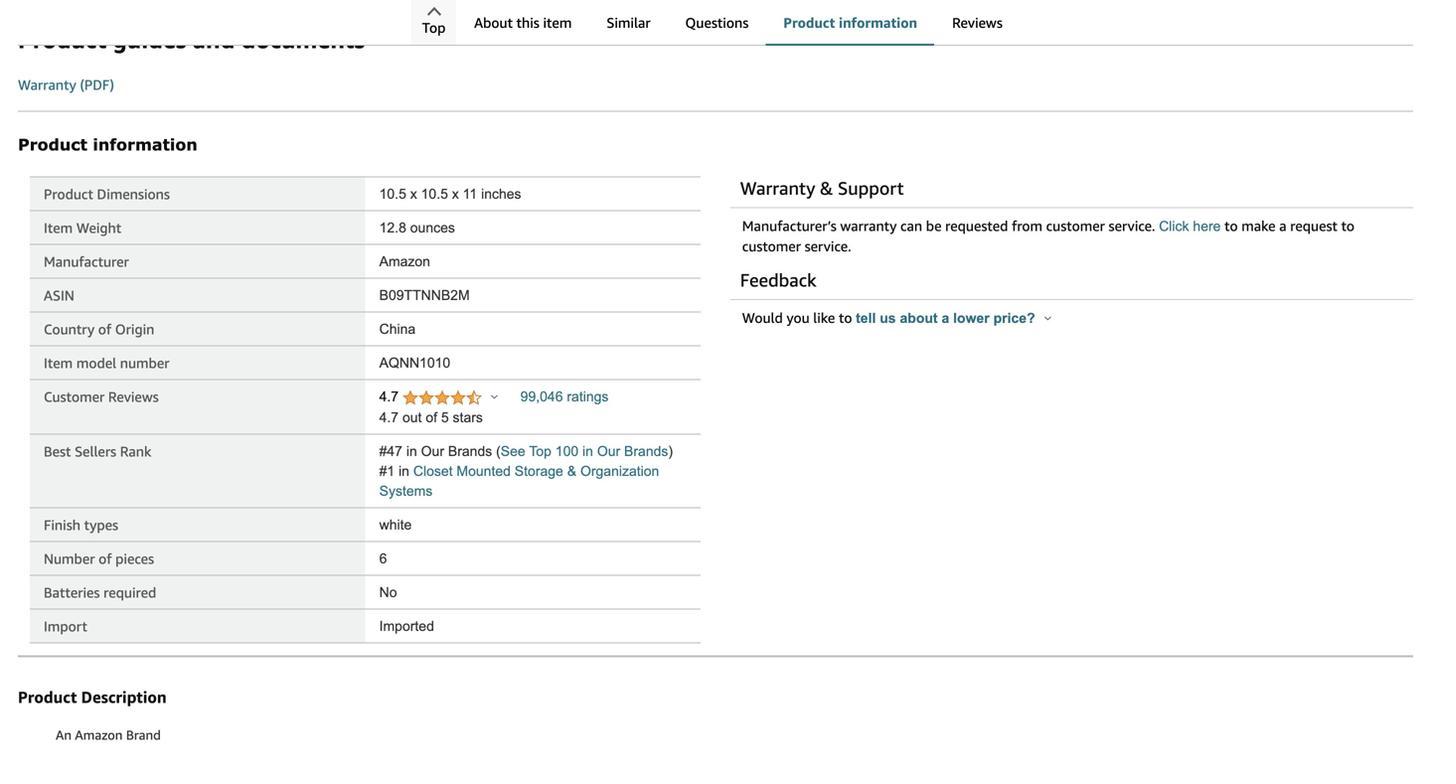 Task type: vqa. For each thing, say whether or not it's contained in the screenshot.
The An inside the the Mississippi Educational Enhancement Funds Card Amazon Tax Exemption Program (ATEP) Terms and Conditions Print an Invoice Transaction-Specific Exemption Certificates Tax Exemption Messages Amazon Tax Exemption Program (ATEP) Tax on Amazon Prime Mattress Recycling Fees Battery Recycling Fees Bottle Deposit Fees White Goods Disposal Fees California Electronic Waste Fees Colorado Retail Delivery Fee State Tire Fees Tax on Items Sold by Sellers on Amazon Tax Refunds on Freight Forward Exports from the United States Consumer Use Tax Requirements About US State Sales and Use Taxes Amazon Subsidiaries and Tax
no



Task type: describe. For each thing, give the bounding box(es) containing it.
2 horizontal spatial to
[[1342, 218, 1355, 234]]

documents
[[241, 25, 365, 54]]

1 10.5 from the left
[[379, 186, 406, 202]]

no
[[379, 585, 397, 600]]

click here link
[[1159, 219, 1221, 234]]

warranty for warranty (pdf)
[[18, 77, 76, 93]]

warranty
[[841, 218, 897, 234]]

questions
[[685, 14, 749, 31]]

& inside closet mounted storage & organization systems
[[567, 464, 577, 479]]

in right "100"
[[583, 444, 593, 459]]

organization
[[581, 464, 659, 479]]

to make a request to customer service.
[[742, 218, 1355, 254]]

us
[[880, 311, 896, 326]]

5
[[441, 410, 449, 425]]

this
[[517, 14, 540, 31]]

item model number
[[44, 355, 169, 371]]

manufacturer's
[[742, 218, 837, 234]]

like
[[813, 310, 835, 326]]

can
[[901, 218, 923, 234]]

service. inside to make a request to customer service.
[[805, 238, 852, 254]]

stars
[[453, 410, 483, 425]]

warranty for warranty & support
[[740, 177, 816, 199]]

customer
[[44, 389, 105, 405]]

99,046 ratings
[[521, 389, 609, 405]]

0 horizontal spatial amazon
[[75, 728, 123, 743]]

required
[[104, 585, 156, 601]]

1 horizontal spatial &
[[820, 177, 833, 199]]

1 horizontal spatial customer
[[1046, 218, 1105, 234]]

price?
[[994, 311, 1035, 326]]

about
[[474, 14, 513, 31]]

b09ttnnb2m
[[379, 288, 470, 303]]

and
[[193, 25, 235, 54]]

item for item model number
[[44, 355, 73, 371]]

tell us about a lower price? button
[[856, 311, 1052, 326]]

storage
[[515, 464, 564, 479]]

lower
[[953, 311, 990, 326]]

4.7 for 4.7
[[379, 389, 403, 405]]

product right questions
[[784, 14, 835, 31]]

100
[[555, 444, 579, 459]]

you
[[787, 310, 810, 326]]

customer inside to make a request to customer service.
[[742, 238, 801, 254]]

0 horizontal spatial to
[[839, 310, 852, 326]]

item for item weight
[[44, 220, 73, 236]]

aqnn1010
[[379, 355, 451, 371]]

99,046 ratings link
[[521, 389, 609, 405]]

2 10.5 from the left
[[421, 186, 448, 202]]

1 vertical spatial reviews
[[108, 389, 159, 405]]

#1 in
[[379, 464, 413, 479]]

would you like to
[[742, 310, 856, 326]]

1 vertical spatial product information
[[18, 135, 198, 154]]

2 x from the left
[[452, 186, 459, 202]]

manufacturer
[[44, 253, 129, 270]]

)
[[668, 444, 673, 459]]

click
[[1159, 219, 1189, 234]]

1 brands from the left
[[448, 444, 492, 459]]

1 vertical spatial a
[[942, 311, 950, 326]]

weight
[[76, 220, 121, 236]]

mounted
[[457, 464, 511, 479]]

closet
[[413, 464, 453, 479]]

warranty & support
[[740, 177, 904, 199]]

2 our from the left
[[597, 444, 620, 459]]

similar
[[607, 14, 651, 31]]

white
[[379, 517, 412, 533]]

request
[[1291, 218, 1338, 234]]

product up an
[[18, 688, 77, 707]]

tell us about a lower price?
[[856, 311, 1039, 326]]

dimensions
[[97, 186, 170, 202]]

11
[[463, 186, 477, 202]]

inches
[[481, 186, 521, 202]]

country of origin
[[44, 321, 154, 337]]

about this item
[[474, 14, 572, 31]]

4.7 button
[[379, 389, 498, 408]]

product down warranty (pdf)
[[18, 135, 87, 154]]

(
[[496, 444, 501, 459]]

12.8
[[379, 220, 406, 236]]

here
[[1193, 219, 1221, 234]]

out
[[403, 410, 422, 425]]

tell
[[856, 311, 876, 326]]

number
[[120, 355, 169, 371]]

customer reviews
[[44, 389, 159, 405]]

see
[[501, 444, 526, 459]]

model
[[76, 355, 116, 371]]

sellers
[[75, 443, 116, 460]]

import
[[44, 618, 87, 635]]

warranty (pdf)
[[18, 77, 114, 93]]



Task type: locate. For each thing, give the bounding box(es) containing it.
in right #47
[[406, 444, 417, 459]]

brand
[[126, 728, 161, 743]]

1 vertical spatial 4.7
[[379, 410, 399, 425]]

service.
[[1109, 218, 1156, 234], [805, 238, 852, 254]]

item
[[44, 220, 73, 236], [44, 355, 73, 371]]

an
[[56, 728, 72, 743]]

1 horizontal spatial 10.5
[[421, 186, 448, 202]]

imported
[[379, 619, 434, 634]]

6
[[379, 551, 387, 567]]

0 horizontal spatial 10.5
[[379, 186, 406, 202]]

1 horizontal spatial amazon
[[379, 254, 430, 269]]

brands up organization at the left of the page
[[624, 444, 668, 459]]

1 vertical spatial of
[[426, 410, 437, 425]]

china
[[379, 322, 416, 337]]

make
[[1242, 218, 1276, 234]]

1 item from the top
[[44, 220, 73, 236]]

in for #1 in
[[399, 464, 410, 479]]

4.7 left the out
[[379, 410, 399, 425]]

0 vertical spatial customer
[[1046, 218, 1105, 234]]

amazon right an
[[75, 728, 123, 743]]

1 vertical spatial &
[[567, 464, 577, 479]]

x up '12.8 ounces'
[[410, 186, 417, 202]]

0 horizontal spatial a
[[942, 311, 950, 326]]

our up closet
[[421, 444, 444, 459]]

customer right from
[[1046, 218, 1105, 234]]

0 vertical spatial product information
[[784, 14, 918, 31]]

1 horizontal spatial to
[[1225, 218, 1238, 234]]

country
[[44, 321, 95, 337]]

2 4.7 from the top
[[379, 410, 399, 425]]

to right here
[[1225, 218, 1238, 234]]

of left the "5"
[[426, 410, 437, 425]]

product guides and documents
[[18, 25, 365, 54]]

a right make
[[1280, 218, 1287, 234]]

0 vertical spatial service.
[[1109, 218, 1156, 234]]

support
[[838, 177, 904, 199]]

rank
[[120, 443, 151, 460]]

to left "tell"
[[839, 310, 852, 326]]

1 vertical spatial top
[[529, 444, 552, 459]]

0 vertical spatial top
[[422, 19, 446, 36]]

0 horizontal spatial customer
[[742, 238, 801, 254]]

#47
[[379, 444, 403, 459]]

ounces
[[410, 220, 455, 236]]

0 vertical spatial &
[[820, 177, 833, 199]]

(pdf)
[[80, 77, 114, 93]]

popover image inside tell us about a lower price? button
[[1045, 316, 1052, 321]]

1 4.7 from the top
[[379, 389, 403, 405]]

warranty left (pdf)
[[18, 77, 76, 93]]

0 horizontal spatial service.
[[805, 238, 852, 254]]

of left "pieces"
[[99, 551, 112, 567]]

1 horizontal spatial information
[[839, 14, 918, 31]]

0 horizontal spatial our
[[421, 444, 444, 459]]

1 x from the left
[[410, 186, 417, 202]]

item weight
[[44, 220, 121, 236]]

1 horizontal spatial product information
[[784, 14, 918, 31]]

1 horizontal spatial reviews
[[952, 14, 1003, 31]]

0 horizontal spatial top
[[422, 19, 446, 36]]

0 vertical spatial popover image
[[1045, 316, 1052, 321]]

product
[[784, 14, 835, 31], [18, 25, 107, 54], [18, 135, 87, 154], [44, 186, 93, 202], [18, 688, 77, 707]]

product information
[[784, 14, 918, 31], [18, 135, 198, 154]]

0 horizontal spatial information
[[93, 135, 198, 154]]

0 vertical spatial information
[[839, 14, 918, 31]]

x
[[410, 186, 417, 202], [452, 186, 459, 202]]

of
[[98, 321, 111, 337], [426, 410, 437, 425], [99, 551, 112, 567]]

1 horizontal spatial service.
[[1109, 218, 1156, 234]]

product dimensions
[[44, 186, 170, 202]]

0 horizontal spatial product information
[[18, 135, 198, 154]]

10.5 up 12.8
[[379, 186, 406, 202]]

from
[[1012, 218, 1043, 234]]

of for pieces
[[99, 551, 112, 567]]

0 horizontal spatial popover image
[[491, 394, 498, 399]]

4.7 inside button
[[379, 389, 403, 405]]

2 brands from the left
[[624, 444, 668, 459]]

item down the 'country'
[[44, 355, 73, 371]]

x left 11
[[452, 186, 459, 202]]

1 horizontal spatial a
[[1280, 218, 1287, 234]]

1 horizontal spatial top
[[529, 444, 552, 459]]

brands
[[448, 444, 492, 459], [624, 444, 668, 459]]

1 vertical spatial information
[[93, 135, 198, 154]]

service. down the manufacturer's
[[805, 238, 852, 254]]

our
[[421, 444, 444, 459], [597, 444, 620, 459]]

1 horizontal spatial x
[[452, 186, 459, 202]]

of left origin
[[98, 321, 111, 337]]

item
[[543, 14, 572, 31]]

to right request
[[1342, 218, 1355, 234]]

closet mounted storage & organization systems link
[[379, 464, 659, 499]]

of for origin
[[98, 321, 111, 337]]

#47 in our brands ( see top 100 in our brands )
[[379, 444, 673, 459]]

batteries required
[[44, 585, 156, 601]]

0 horizontal spatial &
[[567, 464, 577, 479]]

brands up "mounted"
[[448, 444, 492, 459]]

number
[[44, 551, 95, 567]]

0 vertical spatial amazon
[[379, 254, 430, 269]]

in for #47 in our brands ( see top 100 in our brands )
[[406, 444, 417, 459]]

finish types
[[44, 517, 118, 533]]

& down "100"
[[567, 464, 577, 479]]

0 vertical spatial of
[[98, 321, 111, 337]]

1 vertical spatial item
[[44, 355, 73, 371]]

popover image right the price?
[[1045, 316, 1052, 321]]

1 horizontal spatial popover image
[[1045, 316, 1052, 321]]

1 horizontal spatial brands
[[624, 444, 668, 459]]

popover image inside 4.7 button
[[491, 394, 498, 399]]

number of pieces
[[44, 551, 154, 567]]

item left weight
[[44, 220, 73, 236]]

ratings
[[567, 389, 609, 405]]

a left lower
[[942, 311, 950, 326]]

would
[[742, 310, 783, 326]]

customer
[[1046, 218, 1105, 234], [742, 238, 801, 254]]

finish
[[44, 517, 81, 533]]

product up item weight on the left top of the page
[[44, 186, 93, 202]]

4.7
[[379, 389, 403, 405], [379, 410, 399, 425]]

requested
[[946, 218, 1008, 234]]

0 vertical spatial warranty
[[18, 77, 76, 93]]

systems
[[379, 484, 433, 499]]

0 horizontal spatial reviews
[[108, 389, 159, 405]]

&
[[820, 177, 833, 199], [567, 464, 577, 479]]

1 vertical spatial amazon
[[75, 728, 123, 743]]

service. left click
[[1109, 218, 1156, 234]]

manufacturer's warranty can be requested from customer service. click here
[[742, 218, 1221, 234]]

guides
[[113, 25, 187, 54]]

warranty up the manufacturer's
[[740, 177, 816, 199]]

2 vertical spatial of
[[99, 551, 112, 567]]

our up organization at the left of the page
[[597, 444, 620, 459]]

99,046
[[521, 389, 563, 405]]

top up storage
[[529, 444, 552, 459]]

reviews
[[952, 14, 1003, 31], [108, 389, 159, 405]]

best
[[44, 443, 71, 460]]

closet mounted storage & organization systems
[[379, 464, 659, 499]]

0 vertical spatial item
[[44, 220, 73, 236]]

0 horizontal spatial x
[[410, 186, 417, 202]]

4.7 for 4.7 out of 5 stars
[[379, 410, 399, 425]]

1 our from the left
[[421, 444, 444, 459]]

amazon down 12.8
[[379, 254, 430, 269]]

0 vertical spatial a
[[1280, 218, 1287, 234]]

0 horizontal spatial brands
[[448, 444, 492, 459]]

be
[[926, 218, 942, 234]]

4.7 out of 5 stars
[[379, 410, 483, 425]]

1 horizontal spatial warranty
[[740, 177, 816, 199]]

best sellers rank
[[44, 443, 151, 460]]

see top 100 in our brands link
[[501, 444, 668, 459]]

types
[[84, 517, 118, 533]]

batteries
[[44, 585, 100, 601]]

product up warranty (pdf) link on the left top of page
[[18, 25, 107, 54]]

& left support
[[820, 177, 833, 199]]

pieces
[[115, 551, 154, 567]]

1 vertical spatial service.
[[805, 238, 852, 254]]

10.5 up ounces
[[421, 186, 448, 202]]

in right #1
[[399, 464, 410, 479]]

0 vertical spatial reviews
[[952, 14, 1003, 31]]

#1
[[379, 464, 395, 479]]

feedback
[[740, 269, 817, 291]]

a inside to make a request to customer service.
[[1280, 218, 1287, 234]]

popover image
[[1045, 316, 1052, 321], [491, 394, 498, 399]]

1 vertical spatial popover image
[[491, 394, 498, 399]]

12.8 ounces
[[379, 220, 455, 236]]

1 vertical spatial warranty
[[740, 177, 816, 199]]

customer down the manufacturer's
[[742, 238, 801, 254]]

top left about
[[422, 19, 446, 36]]

2 item from the top
[[44, 355, 73, 371]]

4.7 up the out
[[379, 389, 403, 405]]

popover image left 99,046
[[491, 394, 498, 399]]

0 vertical spatial 4.7
[[379, 389, 403, 405]]

warranty
[[18, 77, 76, 93], [740, 177, 816, 199]]

1 vertical spatial customer
[[742, 238, 801, 254]]

10.5
[[379, 186, 406, 202], [421, 186, 448, 202]]

1 horizontal spatial our
[[597, 444, 620, 459]]

warranty (pdf) link
[[18, 77, 114, 93]]

about
[[900, 311, 938, 326]]

asin
[[44, 287, 74, 304]]

0 horizontal spatial warranty
[[18, 77, 76, 93]]

product description
[[18, 688, 167, 707]]



